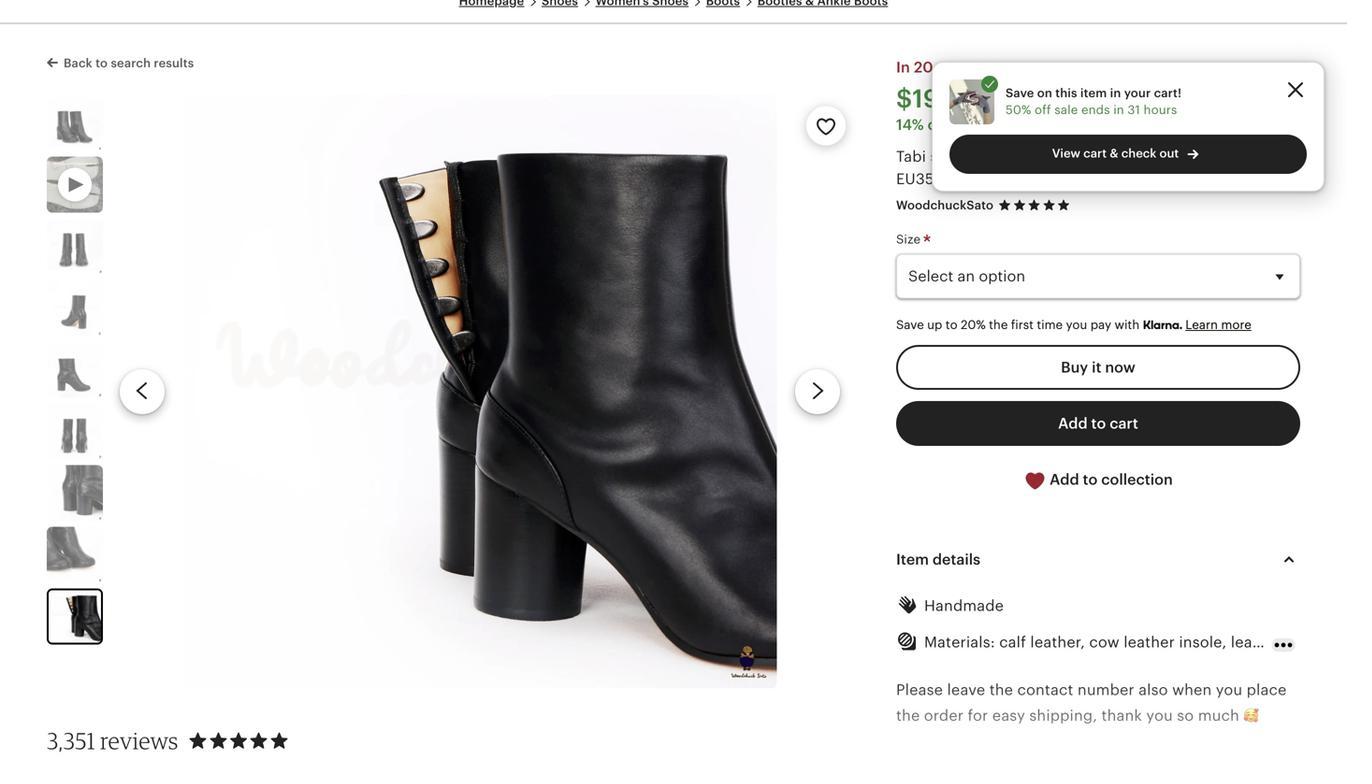 Task type: locate. For each thing, give the bounding box(es) containing it.
off inside save on this item in your cart! 50% off sale ends in 31 hours
[[1035, 103, 1052, 117]]

1 horizontal spatial leather
[[1180, 148, 1231, 165]]

0 horizontal spatial save
[[897, 318, 925, 332]]

for
[[985, 116, 1006, 133], [968, 708, 989, 725]]

woodchucksato
[[897, 198, 994, 212]]

1 horizontal spatial save
[[1006, 86, 1035, 100]]

save up 50% at the top right
[[1006, 86, 1035, 100]]

carts
[[946, 59, 982, 76]]

thank
[[1102, 708, 1143, 725]]

0 horizontal spatial cart
[[1084, 146, 1107, 161]]

save up to 20% the first time you pay with klarna. learn more
[[897, 318, 1252, 333]]

1 vertical spatial save
[[897, 318, 925, 332]]

to for add to cart
[[1092, 416, 1107, 432]]

0 horizontal spatial tabi split toe mens womens 8cm heel leather boots eu35-47 image 8 image
[[49, 591, 101, 643]]

you left the so
[[1147, 708, 1174, 725]]

tabi split toe mens womens 8cm heel leather boots eu35-47 image 8 image
[[183, 95, 777, 689], [49, 591, 101, 643]]

contact
[[1018, 683, 1074, 699]]

on
[[1038, 86, 1053, 100]]

save inside save on this item in your cart! 50% off sale ends in 31 hours
[[1006, 86, 1035, 100]]

in left 31
[[1114, 103, 1125, 117]]

back to search results link
[[47, 53, 194, 72]]

learn more button
[[1186, 318, 1252, 332]]

leather,
[[1031, 635, 1086, 651]]

add for add to cart
[[1059, 416, 1088, 432]]

leather right cow
[[1124, 635, 1176, 651]]

for down "leave"
[[968, 708, 989, 725]]

sale
[[1055, 103, 1079, 117], [952, 116, 981, 133]]

cart down now
[[1110, 416, 1139, 432]]

sale down this
[[1055, 103, 1079, 117]]

1 vertical spatial you
[[1217, 683, 1243, 699]]

item details button
[[880, 538, 1318, 582]]

50%
[[1006, 103, 1032, 117]]

1 vertical spatial cart
[[1110, 416, 1139, 432]]

2 horizontal spatial you
[[1217, 683, 1243, 699]]

first
[[1012, 318, 1034, 332]]

0 horizontal spatial you
[[1067, 318, 1088, 332]]

0 vertical spatial the
[[989, 318, 1008, 332]]

to left collection
[[1083, 472, 1098, 489]]

47
[[940, 171, 957, 187]]

0 horizontal spatial sale
[[952, 116, 981, 133]]

add down "add to cart" button
[[1050, 472, 1080, 489]]

2 vertical spatial you
[[1147, 708, 1174, 725]]

in
[[1111, 86, 1122, 100], [1114, 103, 1125, 117]]

you left pay
[[1067, 318, 1088, 332]]

women's
[[1040, 148, 1104, 165]]

you
[[1067, 318, 1088, 332], [1217, 683, 1243, 699], [1147, 708, 1174, 725]]

a
[[1009, 116, 1018, 133]]

1 horizontal spatial sale
[[1055, 103, 1079, 117]]

1 horizontal spatial time
[[1076, 116, 1108, 133]]

1 horizontal spatial you
[[1147, 708, 1174, 725]]

to right back
[[96, 56, 108, 70]]

split
[[931, 148, 962, 165]]

0 vertical spatial you
[[1067, 318, 1088, 332]]

tabi split toe men's women's 8cm heel leather boots eu35-47
[[897, 148, 1277, 187]]

tabi split toe mens womens 8cm heel leather boots eu35-47 image 3 image
[[47, 280, 103, 336]]

0 vertical spatial save
[[1006, 86, 1035, 100]]

time down 'item'
[[1076, 116, 1108, 133]]

1 vertical spatial add
[[1050, 472, 1080, 489]]

you for place
[[1217, 683, 1243, 699]]

your
[[1125, 86, 1152, 100]]

tabi split toe mens womens 8cm heel leather boots eu35-47 image 7 image
[[47, 527, 103, 583]]

save
[[1006, 86, 1035, 100], [897, 318, 925, 332]]

back to search results
[[64, 56, 194, 70]]

add
[[1059, 416, 1088, 432], [1050, 472, 1080, 489]]

leather right out
[[1180, 148, 1231, 165]]

14% off sale for a limited time
[[897, 116, 1108, 133]]

leather
[[1180, 148, 1231, 165], [1124, 635, 1176, 651], [1232, 635, 1283, 651]]

back
[[64, 56, 92, 70]]

time right the first
[[1037, 318, 1063, 332]]

save inside save up to 20% the first time you pay with klarna. learn more
[[897, 318, 925, 332]]

save left up at the right of page
[[897, 318, 925, 332]]

tabi split toe mens womens 8cm heel leather boots eu35-47 image 1 image
[[47, 95, 103, 151]]

this
[[1056, 86, 1078, 100]]

men's
[[994, 148, 1036, 165]]

$191.29
[[897, 85, 989, 113]]

view cart & check out
[[1053, 146, 1180, 161]]

1 vertical spatial time
[[1037, 318, 1063, 332]]

to inside save up to 20% the first time you pay with klarna. learn more
[[946, 318, 958, 332]]

the up easy at the bottom right of the page
[[990, 683, 1014, 699]]

results
[[154, 56, 194, 70]]

much
[[1199, 708, 1240, 725]]

time
[[1076, 116, 1108, 133], [1037, 318, 1063, 332]]

31
[[1128, 103, 1141, 117]]

2 vertical spatial the
[[897, 708, 920, 725]]

in
[[897, 59, 911, 76]]

save for klarna.
[[897, 318, 925, 332]]

20+
[[914, 59, 942, 76]]

off
[[1035, 103, 1052, 117], [928, 116, 949, 133]]

🥰
[[1244, 708, 1259, 725]]

1 vertical spatial for
[[968, 708, 989, 725]]

1 horizontal spatial off
[[1035, 103, 1052, 117]]

to
[[96, 56, 108, 70], [946, 318, 958, 332], [1092, 416, 1107, 432], [1083, 472, 1098, 489]]

in right 'item'
[[1111, 86, 1122, 100]]

you inside save up to 20% the first time you pay with klarna. learn more
[[1067, 318, 1088, 332]]

0 vertical spatial add
[[1059, 416, 1088, 432]]

the
[[989, 318, 1008, 332], [990, 683, 1014, 699], [897, 708, 920, 725]]

buy it now button
[[897, 345, 1301, 390]]

easy
[[993, 708, 1026, 725]]

0 vertical spatial cart
[[1084, 146, 1107, 161]]

leather inside tabi split toe men's women's 8cm heel leather boots eu35-47
[[1180, 148, 1231, 165]]

tabi split toe mens womens 8cm heel leather boots eu35-47 image 2 image
[[47, 218, 103, 275]]

menu bar
[[52, 0, 1295, 25]]

to right up at the right of page
[[946, 318, 958, 332]]

more
[[1222, 318, 1252, 332]]

to down buy it now button
[[1092, 416, 1107, 432]]

3,351
[[47, 728, 95, 755]]

cart
[[1084, 146, 1107, 161], [1110, 416, 1139, 432]]

off down $191.29 in the top of the page
[[928, 116, 949, 133]]

pay
[[1091, 318, 1112, 332]]

time inside save up to 20% the first time you pay with klarna. learn more
[[1037, 318, 1063, 332]]

leather up the place
[[1232, 635, 1283, 651]]

check
[[1122, 146, 1157, 161]]

off down on
[[1035, 103, 1052, 117]]

sale down the $191.29 $222.43
[[952, 116, 981, 133]]

add down buy
[[1059, 416, 1088, 432]]

you up the much
[[1217, 683, 1243, 699]]

for left a
[[985, 116, 1006, 133]]

cart left &
[[1084, 146, 1107, 161]]

the down please at the right bottom of page
[[897, 708, 920, 725]]

add to collection
[[1047, 472, 1174, 489]]

0 horizontal spatial time
[[1037, 318, 1063, 332]]

reviews
[[100, 728, 178, 755]]

0 vertical spatial time
[[1076, 116, 1108, 133]]

time for limited
[[1076, 116, 1108, 133]]

1 horizontal spatial cart
[[1110, 416, 1139, 432]]

it
[[1092, 359, 1102, 376]]

the left the first
[[989, 318, 1008, 332]]

out
[[1160, 146, 1180, 161]]

1 vertical spatial in
[[1114, 103, 1125, 117]]

tabi
[[897, 148, 927, 165]]



Task type: describe. For each thing, give the bounding box(es) containing it.
shipping,
[[1030, 708, 1098, 725]]

toe
[[966, 148, 990, 165]]

klarna.
[[1143, 318, 1183, 333]]

to for add to collection
[[1083, 472, 1098, 489]]

add to collection button
[[897, 458, 1301, 504]]

0 vertical spatial for
[[985, 116, 1006, 133]]

cart inside button
[[1110, 416, 1139, 432]]

please leave the contact number also when you place the order for easy shipping, thank you so much 🥰
[[897, 683, 1287, 725]]

3,351 reviews
[[47, 728, 178, 755]]

ends
[[1082, 103, 1111, 117]]

add to cart button
[[897, 402, 1301, 446]]

materials:
[[925, 635, 996, 651]]

1 horizontal spatial tabi split toe mens womens 8cm heel leather boots eu35-47 image 8 image
[[183, 95, 777, 689]]

insole,
[[1180, 635, 1228, 651]]

$191.29 $222.43
[[897, 85, 1042, 113]]

the inside save up to 20% the first time you pay with klarna. learn more
[[989, 318, 1008, 332]]

boots
[[1235, 148, 1277, 165]]

please
[[897, 683, 944, 699]]

20%
[[961, 318, 986, 332]]

so
[[1178, 708, 1195, 725]]

buy
[[1062, 359, 1089, 376]]

order
[[925, 708, 964, 725]]

in 20+ carts
[[897, 59, 982, 76]]

8cm
[[1108, 148, 1140, 165]]

handmade
[[925, 598, 1004, 615]]

when
[[1173, 683, 1213, 699]]

collection
[[1102, 472, 1174, 489]]

place
[[1247, 683, 1287, 699]]

view cart & check out link
[[950, 135, 1308, 174]]

size
[[897, 233, 925, 247]]

item details
[[897, 552, 981, 568]]

add to cart
[[1059, 416, 1139, 432]]

woodchucksato link
[[897, 198, 994, 212]]

item
[[897, 552, 929, 568]]

limited
[[1021, 116, 1072, 133]]

number
[[1078, 683, 1135, 699]]

with
[[1115, 318, 1140, 332]]

search
[[111, 56, 151, 70]]

2 horizontal spatial leather
[[1232, 635, 1283, 651]]

buy it now
[[1062, 359, 1136, 376]]

learn
[[1186, 318, 1219, 332]]

tabi split toe mens womens 8cm heel leather boots eu35-47 image 5 image
[[47, 404, 103, 460]]

leave
[[948, 683, 986, 699]]

time for first
[[1037, 318, 1063, 332]]

also
[[1139, 683, 1169, 699]]

view
[[1053, 146, 1081, 161]]

0 horizontal spatial leather
[[1124, 635, 1176, 651]]

to for back to search results
[[96, 56, 108, 70]]

cart!
[[1155, 86, 1182, 100]]

add for add to collection
[[1050, 472, 1080, 489]]

eu35-
[[897, 171, 940, 187]]

item
[[1081, 86, 1108, 100]]

materials: calf leather, cow leather insole, leather outsole
[[925, 635, 1341, 651]]

cow
[[1090, 635, 1120, 651]]

now
[[1106, 359, 1136, 376]]

hours
[[1144, 103, 1178, 117]]

14%
[[897, 116, 924, 133]]

outsole
[[1287, 635, 1341, 651]]

&
[[1110, 146, 1119, 161]]

1 vertical spatial the
[[990, 683, 1014, 699]]

save for ends
[[1006, 86, 1035, 100]]

sale inside save on this item in your cart! 50% off sale ends in 31 hours
[[1055, 103, 1079, 117]]

0 vertical spatial in
[[1111, 86, 1122, 100]]

up
[[928, 318, 943, 332]]

save on this item in your cart! 50% off sale ends in 31 hours
[[1006, 86, 1182, 117]]

for inside please leave the contact number also when you place the order for easy shipping, thank you so much 🥰
[[968, 708, 989, 725]]

you for pay
[[1067, 318, 1088, 332]]

details
[[933, 552, 981, 568]]

0 horizontal spatial off
[[928, 116, 949, 133]]

heel
[[1144, 148, 1176, 165]]

tabi split toe mens womens 8cm heel leather boots eu35-47 image 6 image
[[47, 465, 103, 522]]

calf
[[1000, 635, 1027, 651]]

tabi split toe mens womens 8cm heel leather boots eu35-47 image 4 image
[[47, 342, 103, 398]]

$222.43
[[995, 92, 1042, 106]]



Task type: vqa. For each thing, say whether or not it's contained in the screenshot.
2nd "Etsy's Pick"
no



